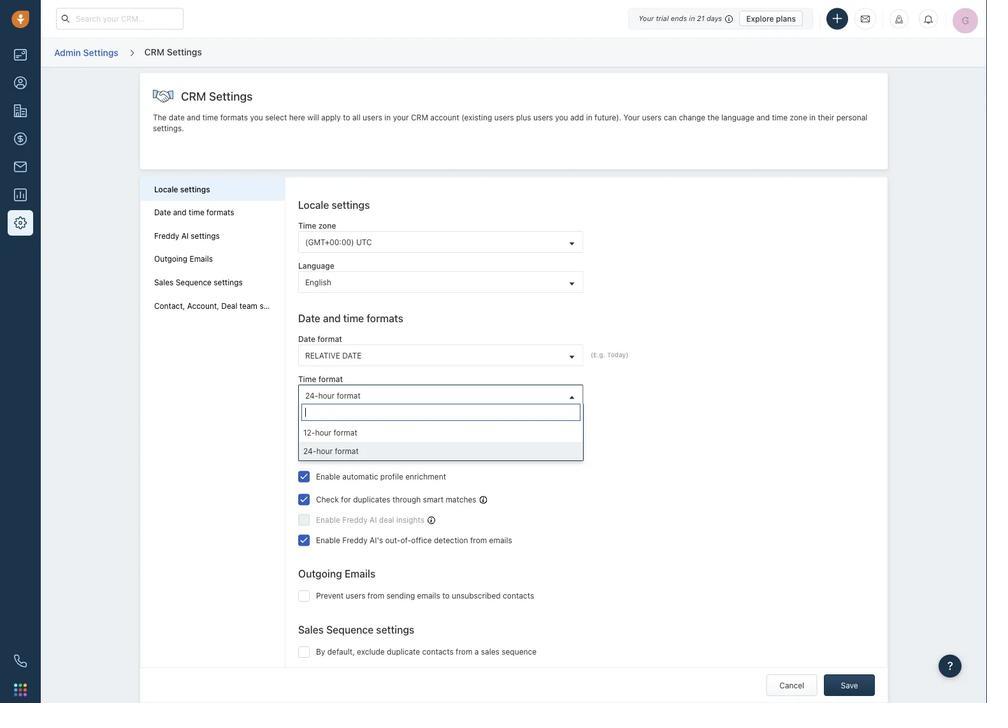 Task type: describe. For each thing, give the bounding box(es) containing it.
0 horizontal spatial sequence
[[176, 278, 212, 287]]

date
[[343, 351, 362, 360]]

)
[[626, 351, 629, 358]]

by default, exclude duplicate contacts from a sales sequence
[[316, 648, 537, 657]]

0 vertical spatial crm settings
[[145, 46, 202, 57]]

automatic
[[343, 472, 378, 481]]

and up "date format"
[[323, 312, 341, 325]]

a
[[475, 648, 479, 657]]

and right language
[[757, 113, 770, 122]]

format up intelligent
[[334, 429, 358, 437]]

team
[[240, 301, 258, 310]]

1 vertical spatial emails
[[345, 568, 376, 581]]

list box containing 12-hour format
[[299, 424, 583, 461]]

detection
[[434, 536, 468, 545]]

1 vertical spatial sales
[[298, 624, 324, 636]]

users left can
[[642, 113, 662, 122]]

e.g.
[[594, 351, 606, 358]]

in left 21
[[689, 14, 695, 23]]

24-hour format inside 24-hour format 'link'
[[305, 391, 361, 400]]

crm inside the date and time formats you select here will apply to all users in your crm account (existing users plus users you add in future). your users can change the language and time zone in their personal settings.
[[411, 113, 428, 122]]

deal
[[221, 301, 237, 310]]

sales sequence settings inside sales sequence settings link
[[154, 278, 243, 287]]

deal
[[379, 516, 394, 525]]

12-
[[303, 429, 315, 437]]

relative
[[305, 351, 340, 360]]

english
[[305, 278, 331, 287]]

insights
[[397, 516, 425, 525]]

1 vertical spatial freddy ai settings
[[298, 426, 385, 438]]

in left your
[[385, 113, 391, 122]]

settings up the deal
[[214, 278, 243, 287]]

english link
[[299, 272, 583, 293]]

intelligent
[[343, 450, 378, 458]]

unsubscribed
[[452, 592, 501, 601]]

0 horizontal spatial settings
[[83, 47, 118, 58]]

date
[[169, 113, 185, 122]]

time inside "link"
[[189, 208, 204, 217]]

the
[[153, 113, 167, 122]]

enrichment
[[406, 472, 446, 481]]

sales sequence settings link
[[154, 278, 272, 288]]

settings up enable intelligent scoring
[[346, 426, 385, 438]]

0 vertical spatial sales
[[154, 278, 174, 287]]

out-
[[385, 536, 401, 545]]

exclude
[[357, 648, 385, 657]]

prevent users from sending emails to unsubscribed contacts
[[316, 592, 534, 601]]

the date and time formats you select here will apply to all users in your crm account (existing users plus users you add in future). your users can change the language and time zone in their personal settings.
[[153, 113, 868, 133]]

select
[[265, 113, 287, 122]]

settings.
[[153, 124, 184, 133]]

contact, account, deal team settings link
[[154, 301, 289, 311]]

admin
[[54, 47, 81, 58]]

settings up (gmt+00:00) utc
[[332, 199, 370, 211]]

users right the all
[[363, 113, 382, 122]]

office
[[411, 536, 432, 545]]

save button
[[824, 675, 875, 697]]

explore plans link
[[740, 11, 803, 26]]

cancel
[[780, 682, 805, 690]]

24- inside 'link'
[[305, 391, 318, 400]]

Search your CRM... text field
[[56, 8, 184, 30]]

by
[[316, 648, 325, 657]]

settings right 'team'
[[260, 301, 289, 310]]

of-
[[401, 536, 411, 545]]

12-hour format
[[303, 429, 358, 437]]

freddy ai's insights come from deals you've closed before: the number of calls made for those deals, emails sent and received, meetings scheduled, and the average age of those successful deals image
[[428, 517, 436, 525]]

all
[[353, 113, 361, 122]]

users right plus
[[534, 113, 553, 122]]

1 horizontal spatial outgoing emails
[[298, 568, 376, 581]]

duplicates
[[353, 495, 391, 504]]

2 you from the left
[[555, 113, 568, 122]]

relative date
[[305, 351, 362, 360]]

outgoing emails inside outgoing emails link
[[154, 255, 213, 264]]

days
[[707, 14, 722, 23]]

in right add
[[586, 113, 593, 122]]

change
[[679, 113, 706, 122]]

freddy up enable intelligent scoring
[[298, 426, 332, 438]]

time format
[[298, 375, 343, 384]]

admin settings link
[[54, 43, 119, 63]]

date inside "link"
[[154, 208, 171, 217]]

in left their
[[810, 113, 816, 122]]

2 vertical spatial formats
[[367, 312, 404, 325]]

date and time formats link
[[154, 208, 272, 218]]

outgoing emails link
[[154, 254, 272, 264]]

prevent
[[316, 592, 344, 601]]

1 horizontal spatial sequence
[[326, 624, 374, 636]]

1 horizontal spatial crm
[[181, 89, 206, 103]]

profile
[[380, 472, 403, 481]]

freddy left ai's at bottom left
[[343, 536, 368, 545]]

24-hour format option
[[299, 443, 583, 461]]

send email image
[[861, 14, 870, 24]]

relative date link
[[299, 345, 583, 366]]

enable for enable freddy ai deal insights
[[316, 516, 340, 525]]

today
[[607, 351, 626, 358]]

users right prevent
[[346, 592, 366, 601]]

time right language
[[772, 113, 788, 122]]

what's new image
[[895, 15, 904, 24]]

account,
[[187, 301, 219, 310]]

smart
[[423, 495, 444, 504]]

freddy down date and time formats "link"
[[154, 231, 179, 240]]

duplicate
[[387, 648, 420, 657]]

utc
[[356, 238, 372, 247]]

save
[[841, 682, 859, 690]]

locale settings link
[[154, 184, 272, 194]]

users left plus
[[495, 113, 514, 122]]

future).
[[595, 113, 622, 122]]

ai's
[[370, 536, 383, 545]]

format down relative date
[[319, 375, 343, 384]]

enable automatic profile enrichment
[[316, 472, 446, 481]]

to inside the date and time formats you select here will apply to all users in your crm account (existing users plus users you add in future). your users can change the language and time zone in their personal settings.
[[343, 113, 350, 122]]

2 vertical spatial from
[[456, 648, 473, 657]]

1 horizontal spatial locale
[[298, 199, 329, 211]]

will
[[308, 113, 319, 122]]

date and time formats inside "link"
[[154, 208, 234, 217]]

for
[[341, 495, 351, 504]]

time for time zone
[[298, 221, 316, 230]]

sales
[[481, 648, 500, 657]]

apply
[[321, 113, 341, 122]]

0 horizontal spatial zone
[[319, 221, 336, 230]]

1 vertical spatial from
[[368, 592, 384, 601]]

account
[[430, 113, 460, 122]]

format down 12-hour format
[[335, 447, 359, 456]]

0 vertical spatial from
[[470, 536, 487, 545]]

contact, account, deal team settings
[[154, 301, 289, 310]]

personal
[[837, 113, 868, 122]]

your inside the date and time formats you select here will apply to all users in your crm account (existing users plus users you add in future). your users can change the language and time zone in their personal settings.
[[624, 113, 640, 122]]

(gmt+00:00)
[[305, 238, 354, 247]]

explore
[[747, 14, 774, 23]]

your
[[393, 113, 409, 122]]

admin settings
[[54, 47, 118, 58]]

cancel button
[[767, 675, 818, 697]]

0 horizontal spatial ai
[[181, 231, 189, 240]]

0 horizontal spatial freddy ai settings
[[154, 231, 220, 240]]

hour for 24-hour format option
[[316, 447, 333, 456]]



Task type: vqa. For each thing, say whether or not it's contained in the screenshot.
CONTACTED corresponding to Outgoing email
no



Task type: locate. For each thing, give the bounding box(es) containing it.
0 vertical spatial to
[[343, 113, 350, 122]]

(
[[591, 351, 594, 358]]

date
[[154, 208, 171, 217], [298, 312, 321, 325], [298, 335, 316, 344]]

outgoing up prevent
[[298, 568, 342, 581]]

24- down time format
[[305, 391, 318, 400]]

ends
[[671, 14, 687, 23]]

1 you from the left
[[250, 113, 263, 122]]

0 vertical spatial your
[[639, 14, 654, 23]]

sales sequence settings up exclude
[[298, 624, 415, 636]]

0 vertical spatial ai
[[181, 231, 189, 240]]

0 horizontal spatial locale settings
[[154, 185, 210, 194]]

sales up contact,
[[154, 278, 174, 287]]

your
[[639, 14, 654, 23], [624, 113, 640, 122]]

sequence
[[502, 648, 537, 657]]

1 vertical spatial to
[[443, 592, 450, 601]]

settings
[[167, 46, 202, 57], [83, 47, 118, 58], [209, 89, 253, 103]]

2 vertical spatial hour
[[316, 447, 333, 456]]

1 vertical spatial crm
[[181, 89, 206, 103]]

0 vertical spatial emails
[[190, 255, 213, 264]]

0 horizontal spatial date and time formats
[[154, 208, 234, 217]]

outgoing emails
[[154, 255, 213, 264], [298, 568, 376, 581]]

0 horizontal spatial you
[[250, 113, 263, 122]]

date and time formats up "date format"
[[298, 312, 404, 325]]

time right date
[[203, 113, 218, 122]]

1 vertical spatial sales sequence settings
[[298, 624, 415, 636]]

from right detection
[[470, 536, 487, 545]]

ai left 'deal' on the left bottom of page
[[370, 516, 377, 525]]

2 enable from the top
[[316, 472, 340, 481]]

24-hour format link
[[299, 386, 583, 406]]

1 horizontal spatial ai
[[334, 426, 344, 438]]

language
[[722, 113, 755, 122]]

0 horizontal spatial to
[[343, 113, 350, 122]]

time for time format
[[298, 375, 316, 384]]

language
[[298, 262, 335, 271]]

in
[[689, 14, 695, 23], [385, 113, 391, 122], [586, 113, 593, 122], [810, 113, 816, 122]]

0 vertical spatial contacts
[[503, 592, 534, 601]]

sales
[[154, 278, 174, 287], [298, 624, 324, 636]]

1 vertical spatial locale
[[298, 199, 329, 211]]

0 horizontal spatial contacts
[[422, 648, 454, 657]]

None text field
[[302, 404, 581, 422]]

(gmt+00:00) utc
[[305, 238, 372, 247]]

1 vertical spatial date and time formats
[[298, 312, 404, 325]]

matches
[[446, 495, 477, 504]]

4 enable from the top
[[316, 536, 340, 545]]

freddy ai settings link
[[154, 231, 272, 241]]

0 vertical spatial emails
[[489, 536, 512, 545]]

ai down date and time formats "link"
[[181, 231, 189, 240]]

crm settings down the search your crm... text field
[[145, 46, 202, 57]]

1 vertical spatial ai
[[334, 426, 344, 438]]

freddy ai finds duplicates by misspellings and extra spaces image
[[480, 497, 487, 504]]

locale up time zone
[[298, 199, 329, 211]]

and down locale settings 'link'
[[173, 208, 187, 217]]

0 vertical spatial zone
[[790, 113, 808, 122]]

here
[[289, 113, 305, 122]]

locale up date and time formats "link"
[[154, 185, 178, 194]]

2 vertical spatial ai
[[370, 516, 377, 525]]

settings inside 'link'
[[180, 185, 210, 194]]

and
[[187, 113, 200, 122], [757, 113, 770, 122], [173, 208, 187, 217], [323, 312, 341, 325]]

locale settings
[[154, 185, 210, 194], [298, 199, 370, 211]]

1 horizontal spatial settings
[[167, 46, 202, 57]]

0 vertical spatial crm
[[145, 46, 165, 57]]

0 horizontal spatial sales
[[154, 278, 174, 287]]

crm up date
[[181, 89, 206, 103]]

contacts right duplicate
[[422, 648, 454, 657]]

0 vertical spatial locale settings
[[154, 185, 210, 194]]

1 vertical spatial locale settings
[[298, 199, 370, 211]]

0 horizontal spatial crm
[[145, 46, 165, 57]]

24-hour format
[[305, 391, 361, 400], [303, 447, 359, 456]]

0 vertical spatial date
[[154, 208, 171, 217]]

emails inside outgoing emails link
[[190, 255, 213, 264]]

1 horizontal spatial contacts
[[503, 592, 534, 601]]

hour inside 24-hour format 'link'
[[318, 391, 335, 400]]

settings up duplicate
[[376, 624, 415, 636]]

hour inside 24-hour format option
[[316, 447, 333, 456]]

time up date at the left of the page
[[343, 312, 364, 325]]

your left trial
[[639, 14, 654, 23]]

3 enable from the top
[[316, 516, 340, 525]]

format down time format
[[337, 391, 361, 400]]

1 horizontal spatial locale settings
[[298, 199, 370, 211]]

phone element
[[8, 649, 33, 675]]

list box
[[299, 424, 583, 461]]

1 horizontal spatial to
[[443, 592, 450, 601]]

date up relative at left
[[298, 335, 316, 344]]

24-hour format inside 24-hour format option
[[303, 447, 359, 456]]

crm settings
[[145, 46, 202, 57], [181, 89, 253, 103]]

1 vertical spatial outgoing
[[298, 568, 342, 581]]

date down locale settings 'link'
[[154, 208, 171, 217]]

crm settings up date
[[181, 89, 253, 103]]

phone image
[[14, 655, 27, 668]]

enable for enable automatic profile enrichment
[[316, 472, 340, 481]]

hour inside 12-hour format option
[[315, 429, 332, 437]]

your trial ends in 21 days
[[639, 14, 722, 23]]

from
[[470, 536, 487, 545], [368, 592, 384, 601], [456, 648, 473, 657]]

1 vertical spatial formats
[[207, 208, 234, 217]]

ai
[[181, 231, 189, 240], [334, 426, 344, 438], [370, 516, 377, 525]]

crm right your
[[411, 113, 428, 122]]

your right future).
[[624, 113, 640, 122]]

0 horizontal spatial sales sequence settings
[[154, 278, 243, 287]]

1 vertical spatial 24-
[[303, 447, 316, 456]]

time zone
[[298, 221, 336, 230]]

emails
[[489, 536, 512, 545], [417, 592, 440, 601]]

outgoing emails down freddy ai settings link
[[154, 255, 213, 264]]

1 vertical spatial emails
[[417, 592, 440, 601]]

1 vertical spatial sequence
[[326, 624, 374, 636]]

1 vertical spatial your
[[624, 113, 640, 122]]

emails right detection
[[489, 536, 512, 545]]

check for duplicates through smart matches
[[316, 495, 477, 504]]

1 horizontal spatial freddy ai settings
[[298, 426, 385, 438]]

hour down time format
[[318, 391, 335, 400]]

add
[[571, 113, 584, 122]]

2 horizontal spatial settings
[[209, 89, 253, 103]]

1 vertical spatial 24-hour format
[[303, 447, 359, 456]]

1 horizontal spatial you
[[555, 113, 568, 122]]

ai right 12-
[[334, 426, 344, 438]]

enable intelligent scoring
[[316, 450, 407, 458]]

freddy ai settings up intelligent
[[298, 426, 385, 438]]

0 vertical spatial 24-
[[305, 391, 318, 400]]

plans
[[776, 14, 796, 23]]

you left add
[[555, 113, 568, 122]]

locale settings inside 'link'
[[154, 185, 210, 194]]

(gmt+00:00) utc link
[[299, 232, 583, 252]]

0 horizontal spatial emails
[[417, 592, 440, 601]]

to left unsubscribed
[[443, 592, 450, 601]]

0 vertical spatial hour
[[318, 391, 335, 400]]

1 horizontal spatial zone
[[790, 113, 808, 122]]

12-hour format option
[[299, 424, 583, 443]]

outgoing emails up prevent
[[298, 568, 376, 581]]

1 vertical spatial outgoing emails
[[298, 568, 376, 581]]

explore plans
[[747, 14, 796, 23]]

1 vertical spatial crm settings
[[181, 89, 253, 103]]

time down locale settings 'link'
[[189, 208, 204, 217]]

freshworks switcher image
[[14, 684, 27, 697]]

freddy down for
[[343, 516, 368, 525]]

check
[[316, 495, 339, 504]]

time up (gmt+00:00)
[[298, 221, 316, 230]]

24-hour format down time format
[[305, 391, 361, 400]]

0 horizontal spatial emails
[[190, 255, 213, 264]]

enable for enable freddy ai's out-of-office detection from emails
[[316, 536, 340, 545]]

1 time from the top
[[298, 221, 316, 230]]

zone inside the date and time formats you select here will apply to all users in your crm account (existing users plus users you add in future). your users can change the language and time zone in their personal settings.
[[790, 113, 808, 122]]

and inside date and time formats "link"
[[173, 208, 187, 217]]

you
[[250, 113, 263, 122], [555, 113, 568, 122]]

sequence up account,
[[176, 278, 212, 287]]

outgoing up contact,
[[154, 255, 188, 264]]

hour for 12-hour format option
[[315, 429, 332, 437]]

hour up enable intelligent scoring
[[315, 429, 332, 437]]

the
[[708, 113, 720, 122]]

date and time formats down locale settings 'link'
[[154, 208, 234, 217]]

0 vertical spatial sequence
[[176, 278, 212, 287]]

1 vertical spatial zone
[[319, 221, 336, 230]]

time
[[203, 113, 218, 122], [772, 113, 788, 122], [189, 208, 204, 217], [343, 312, 364, 325]]

date format
[[298, 335, 342, 344]]

trial
[[656, 14, 669, 23]]

24-
[[305, 391, 318, 400], [303, 447, 316, 456]]

24-hour format down 12-hour format
[[303, 447, 359, 456]]

contact,
[[154, 301, 185, 310]]

contacts right unsubscribed
[[503, 592, 534, 601]]

2 vertical spatial date
[[298, 335, 316, 344]]

date up "date format"
[[298, 312, 321, 325]]

21
[[697, 14, 705, 23]]

0 vertical spatial locale
[[154, 185, 178, 194]]

settings up date and time formats "link"
[[180, 185, 210, 194]]

0 vertical spatial 24-hour format
[[305, 391, 361, 400]]

( e.g. today )
[[591, 351, 629, 358]]

sequence
[[176, 278, 212, 287], [326, 624, 374, 636]]

24- down 12-
[[303, 447, 316, 456]]

hour down 12-hour format
[[316, 447, 333, 456]]

freddy ai settings down date and time formats "link"
[[154, 231, 220, 240]]

0 horizontal spatial outgoing emails
[[154, 255, 213, 264]]

1 horizontal spatial emails
[[345, 568, 376, 581]]

2 vertical spatial crm
[[411, 113, 428, 122]]

time down relative at left
[[298, 375, 316, 384]]

enable freddy ai deal insights
[[316, 516, 425, 525]]

0 vertical spatial formats
[[220, 113, 248, 122]]

1 horizontal spatial sales sequence settings
[[298, 624, 415, 636]]

emails right sending
[[417, 592, 440, 601]]

locale settings up date and time formats "link"
[[154, 185, 210, 194]]

from left sending
[[368, 592, 384, 601]]

0 vertical spatial time
[[298, 221, 316, 230]]

1 horizontal spatial emails
[[489, 536, 512, 545]]

formats inside "link"
[[207, 208, 234, 217]]

0 vertical spatial date and time formats
[[154, 208, 234, 217]]

(existing
[[462, 113, 492, 122]]

1 vertical spatial time
[[298, 375, 316, 384]]

0 vertical spatial outgoing emails
[[154, 255, 213, 264]]

format up relative date
[[318, 335, 342, 344]]

freddy ai settings
[[154, 231, 220, 240], [298, 426, 385, 438]]

zone up (gmt+00:00)
[[319, 221, 336, 230]]

and right date
[[187, 113, 200, 122]]

settings down date and time formats "link"
[[191, 231, 220, 240]]

1 horizontal spatial sales
[[298, 624, 324, 636]]

0 vertical spatial freddy ai settings
[[154, 231, 220, 240]]

to left the all
[[343, 113, 350, 122]]

enable
[[316, 450, 340, 458], [316, 472, 340, 481], [316, 516, 340, 525], [316, 536, 340, 545]]

hour
[[318, 391, 335, 400], [315, 429, 332, 437], [316, 447, 333, 456]]

1 vertical spatial hour
[[315, 429, 332, 437]]

plus
[[516, 113, 531, 122]]

1 vertical spatial contacts
[[422, 648, 454, 657]]

locale inside 'link'
[[154, 185, 178, 194]]

emails down ai's at bottom left
[[345, 568, 376, 581]]

0 horizontal spatial outgoing
[[154, 255, 188, 264]]

2 horizontal spatial crm
[[411, 113, 428, 122]]

enable for enable intelligent scoring
[[316, 450, 340, 458]]

sales sequence settings up account,
[[154, 278, 243, 287]]

1 vertical spatial date
[[298, 312, 321, 325]]

can
[[664, 113, 677, 122]]

locale
[[154, 185, 178, 194], [298, 199, 329, 211]]

0 vertical spatial outgoing
[[154, 255, 188, 264]]

through
[[393, 495, 421, 504]]

formats inside the date and time formats you select here will apply to all users in your crm account (existing users plus users you add in future). your users can change the language and time zone in their personal settings.
[[220, 113, 248, 122]]

crm down the search your crm... text field
[[145, 46, 165, 57]]

1 horizontal spatial outgoing
[[298, 568, 342, 581]]

1 enable from the top
[[316, 450, 340, 458]]

locale settings up time zone
[[298, 199, 370, 211]]

scoring
[[380, 450, 407, 458]]

sending
[[387, 592, 415, 601]]

format
[[318, 335, 342, 344], [319, 375, 343, 384], [337, 391, 361, 400], [334, 429, 358, 437], [335, 447, 359, 456]]

2 horizontal spatial ai
[[370, 516, 377, 525]]

24- inside option
[[303, 447, 316, 456]]

sales up by
[[298, 624, 324, 636]]

users
[[363, 113, 382, 122], [495, 113, 514, 122], [534, 113, 553, 122], [642, 113, 662, 122], [346, 592, 366, 601]]

to
[[343, 113, 350, 122], [443, 592, 450, 601]]

zone
[[790, 113, 808, 122], [319, 221, 336, 230]]

1 horizontal spatial date and time formats
[[298, 312, 404, 325]]

2 time from the top
[[298, 375, 316, 384]]

emails
[[190, 255, 213, 264], [345, 568, 376, 581]]

format inside 'link'
[[337, 391, 361, 400]]

sequence up default,
[[326, 624, 374, 636]]

emails down freddy ai settings link
[[190, 255, 213, 264]]

from left a
[[456, 648, 473, 657]]

you left select on the left top
[[250, 113, 263, 122]]

time
[[298, 221, 316, 230], [298, 375, 316, 384]]

default,
[[328, 648, 355, 657]]

0 horizontal spatial locale
[[154, 185, 178, 194]]

zone left their
[[790, 113, 808, 122]]

0 vertical spatial sales sequence settings
[[154, 278, 243, 287]]



